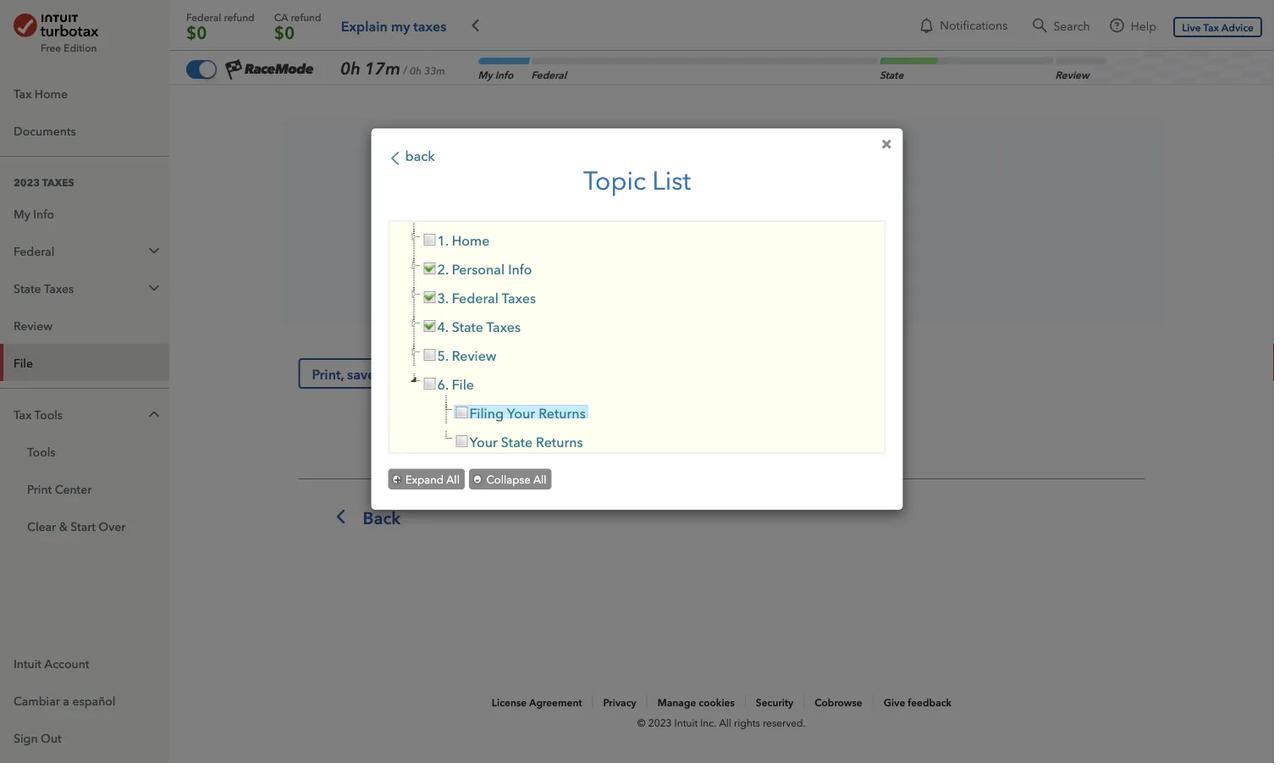 Task type: vqa. For each thing, say whether or not it's contained in the screenshot.
Free
yes



Task type: locate. For each thing, give the bounding box(es) containing it.
info down 2023 taxes in the left of the page
[[33, 206, 54, 221]]

print, save or preview this year's return button
[[299, 358, 566, 389]]

file
[[14, 355, 33, 370], [452, 374, 474, 393]]

0 horizontal spatial state
[[452, 317, 483, 335]]

tools link
[[14, 433, 169, 470]]

0 vertical spatial taxes
[[414, 16, 447, 34]]

0 horizontal spatial 0h
[[340, 58, 361, 79]]

0 horizontal spatial my
[[14, 206, 30, 221]]

0 vertical spatial 2023
[[14, 176, 40, 188]]

returns
[[539, 403, 586, 421], [536, 432, 583, 450]]

0 vertical spatial intuit
[[14, 655, 41, 671]]

0 vertical spatial my info
[[477, 69, 516, 81]]

refund left the ca at the left top of the page
[[224, 10, 255, 24]]

taxes inside the 2023 taxes "element"
[[42, 176, 74, 188]]

0 vertical spatial tax
[[1204, 20, 1219, 34]]

over
[[99, 518, 126, 534]]

state
[[879, 69, 906, 81], [452, 317, 483, 335], [501, 432, 533, 450]]

0 horizontal spatial review
[[14, 317, 52, 333]]

refund for ca
[[291, 10, 322, 24]]

edition
[[64, 41, 97, 54]]

0 vertical spatial state
[[879, 69, 906, 81]]

0 horizontal spatial 2023
[[14, 176, 40, 188]]

back
[[402, 146, 435, 164]]

home right 1.
[[452, 230, 490, 249]]

print center link
[[14, 470, 169, 507]]

my down 2023 taxes in the left of the page
[[14, 206, 30, 221]]

list
[[652, 166, 691, 196]]

1 vertical spatial review
[[14, 317, 52, 333]]

1 horizontal spatial your
[[507, 403, 535, 421]]

security
[[756, 695, 794, 709]]

filing your returns link
[[454, 403, 588, 421]]

my info link
[[0, 195, 169, 232]]

state for 4. state taxes
[[452, 317, 483, 335]]

preview
[[395, 366, 446, 383]]

review up this
[[452, 346, 496, 364]]

tax up the print on the bottom of the page
[[14, 406, 32, 422]]

tools up tools link
[[34, 406, 63, 422]]

tax
[[1204, 20, 1219, 34], [14, 85, 32, 101], [14, 406, 32, 422]]

review down search
[[1055, 69, 1092, 81]]

all right collapse
[[533, 472, 547, 487]]

0 vertical spatial taxes
[[502, 288, 536, 306]]

taxes down 2. personal info
[[502, 288, 536, 306]]

1 horizontal spatial my info
[[477, 69, 516, 81]]

1 horizontal spatial all
[[533, 472, 547, 487]]

1 vertical spatial state
[[452, 317, 483, 335]]

intuit up cambiar
[[14, 655, 41, 671]]

1 $ from the left
[[186, 21, 197, 43]]

returns down filing your returns
[[536, 432, 583, 450]]

tax right live
[[1204, 20, 1219, 34]]

tools inside tools link
[[27, 443, 56, 459]]

2 horizontal spatial review
[[1055, 69, 1092, 81]]

1 vertical spatial my
[[14, 206, 30, 221]]

advice
[[1222, 20, 1254, 34]]

back link
[[388, 146, 435, 168]]

3. federal taxes
[[437, 288, 536, 306]]

chevron left image
[[388, 150, 402, 168]]

español
[[72, 692, 116, 708]]

taxes for 3. federal taxes
[[502, 288, 536, 306]]

1 horizontal spatial refund
[[291, 10, 322, 24]]

2 vertical spatial state
[[501, 432, 533, 450]]

print, save or preview this year's return
[[312, 366, 553, 383]]

2 horizontal spatial federal
[[531, 69, 569, 81]]

year's
[[475, 366, 512, 383]]

1 horizontal spatial taxes
[[414, 16, 447, 34]]

1. home
[[437, 230, 490, 249]]

0 vertical spatial tools
[[34, 406, 63, 422]]

0 vertical spatial my
[[477, 69, 495, 81]]

1 vertical spatial 2023
[[648, 716, 672, 729]]

0 horizontal spatial home
[[35, 85, 68, 101]]

1 horizontal spatial intuit
[[675, 716, 698, 729]]

tools
[[34, 406, 63, 422], [27, 443, 56, 459]]

1 vertical spatial home
[[452, 230, 490, 249]]

give
[[884, 695, 906, 709]]

all left -
[[447, 472, 460, 487]]

racemode
[[245, 61, 313, 77]]

topic list main content
[[0, 0, 1275, 763]]

2023 right ©
[[648, 716, 672, 729]]

rights
[[734, 716, 760, 729]]

file up tax tools at the bottom left of page
[[14, 355, 33, 370]]

my down toggle refund list image
[[477, 69, 495, 81]]

5.
[[437, 346, 449, 364]]

refund for federal
[[224, 10, 255, 24]]

home up documents
[[35, 85, 68, 101]]

1 vertical spatial returns
[[536, 432, 583, 450]]

1 horizontal spatial file
[[452, 374, 474, 393]]

refund right the ca at the left top of the page
[[291, 10, 322, 24]]

5. review
[[437, 346, 496, 364]]

3. federal taxes link
[[422, 288, 538, 306]]

returns up "your state returns" at the bottom
[[539, 403, 586, 421]]

0 vertical spatial returns
[[539, 403, 586, 421]]

$ for ca
[[274, 21, 284, 43]]

taxes inside explain my taxes "button"
[[414, 16, 447, 34]]

1 horizontal spatial state
[[501, 432, 533, 450]]

1 vertical spatial file
[[452, 374, 474, 393]]

0 vertical spatial file
[[14, 355, 33, 370]]

$ for federal
[[186, 21, 197, 43]]

agreement
[[529, 695, 582, 709]]

home for 1. home
[[452, 230, 490, 249]]

search
[[1054, 17, 1091, 33]]

0 horizontal spatial intuit
[[14, 655, 41, 671]]

1 vertical spatial tools
[[27, 443, 56, 459]]

my
[[477, 69, 495, 81], [14, 206, 30, 221]]

free
[[41, 41, 61, 54]]

0 vertical spatial federal
[[186, 10, 221, 24]]

1 horizontal spatial 2023
[[648, 716, 672, 729]]

0 horizontal spatial taxes
[[42, 176, 74, 188]]

tax up documents
[[14, 85, 32, 101]]

2 vertical spatial tax
[[14, 406, 32, 422]]

0h left '33m' on the top of the page
[[410, 65, 422, 77]]

documents link
[[0, 112, 169, 149]]

0 vertical spatial home
[[35, 85, 68, 101]]

license agreement link
[[492, 695, 582, 709]]

intuit inside 'topic list' main content
[[675, 716, 698, 729]]

all
[[447, 472, 460, 487], [533, 472, 547, 487], [719, 716, 732, 729]]

1 vertical spatial taxes
[[487, 317, 521, 335]]

tools up the print on the bottom of the page
[[27, 443, 56, 459]]

0 horizontal spatial my info
[[14, 206, 54, 221]]

info
[[494, 69, 516, 81], [33, 206, 54, 221], [508, 259, 532, 277]]

33m
[[424, 65, 445, 77]]

license
[[492, 695, 527, 709]]

0 horizontal spatial all
[[447, 472, 460, 487]]

security link
[[756, 695, 794, 709]]

0 horizontal spatial file
[[14, 355, 33, 370]]

2 vertical spatial federal
[[452, 288, 499, 306]]

sign out
[[14, 730, 62, 745]]

expand
[[406, 472, 444, 487]]

1 vertical spatial tax
[[14, 85, 32, 101]]

2 horizontal spatial all
[[719, 716, 732, 729]]

tax home
[[14, 85, 68, 101]]

help
[[1131, 17, 1157, 33]]

1 horizontal spatial home
[[452, 230, 490, 249]]

1 horizontal spatial 0h
[[410, 65, 422, 77]]

tax for tax tools
[[14, 406, 32, 422]]

2 $ from the left
[[274, 21, 284, 43]]

1 vertical spatial your
[[470, 432, 498, 450]]

all for - collapse all
[[533, 472, 547, 487]]

intuit
[[14, 655, 41, 671], [675, 716, 698, 729]]

taxes right my
[[414, 16, 447, 34]]

intuit account
[[14, 655, 89, 671]]

1 vertical spatial federal
[[531, 69, 569, 81]]

give feedback
[[884, 695, 952, 709]]

inc.
[[701, 716, 717, 729]]

taxes up my info link
[[42, 176, 74, 188]]

taxes
[[502, 288, 536, 306], [487, 317, 521, 335]]

ca refund
[[274, 10, 324, 24]]

0 vertical spatial your
[[507, 403, 535, 421]]

3.
[[437, 288, 449, 306]]

review
[[1055, 69, 1092, 81], [14, 317, 52, 333], [452, 346, 496, 364]]

filing your returns
[[470, 403, 586, 421]]

your down filing
[[470, 432, 498, 450]]

center
[[55, 481, 92, 496]]

1 vertical spatial info
[[33, 206, 54, 221]]

tax inside popup button
[[14, 406, 32, 422]]

1 vertical spatial taxes
[[42, 176, 74, 188]]

your
[[507, 403, 535, 421], [470, 432, 498, 450]]

intuit down manage
[[675, 716, 698, 729]]

my inside the 2023 taxes "element"
[[14, 206, 30, 221]]

0 horizontal spatial $
[[186, 21, 197, 43]]

0 horizontal spatial refund
[[224, 10, 255, 24]]

my info down toggle refund list image
[[477, 69, 516, 81]]

my info down 2023 taxes in the left of the page
[[14, 206, 54, 221]]

back
[[363, 508, 401, 528]]

0h for 0h 33m
[[410, 65, 422, 77]]

0 horizontal spatial federal
[[186, 10, 221, 24]]

home inside 'topic list' main content
[[452, 230, 490, 249]]

1 vertical spatial my info
[[14, 206, 54, 221]]

federal
[[186, 10, 221, 24], [531, 69, 569, 81], [452, 288, 499, 306]]

2 vertical spatial review
[[452, 346, 496, 364]]

start
[[71, 518, 96, 534]]

privacy link
[[603, 695, 637, 709]]

info right '33m' on the top of the page
[[494, 69, 516, 81]]

1 refund from the left
[[224, 10, 255, 24]]

0h left 17m
[[340, 58, 361, 79]]

file right 6.
[[452, 374, 474, 393]]

reserved.
[[763, 716, 806, 729]]

1 vertical spatial intuit
[[675, 716, 698, 729]]

2023 taxes
[[14, 176, 74, 188]]

taxes down 3. federal taxes
[[487, 317, 521, 335]]

your state returns link
[[454, 432, 585, 450]]

your up your state returns link
[[507, 403, 535, 421]]

info right personal
[[508, 259, 532, 277]]

2023 down documents
[[14, 176, 40, 188]]

0 horizontal spatial your
[[470, 432, 498, 450]]

manage cookies link
[[658, 695, 735, 709]]

2023 inside 'topic list' main content
[[648, 716, 672, 729]]

ca
[[274, 10, 288, 24]]

1 horizontal spatial my
[[477, 69, 495, 81]]

review up file link
[[14, 317, 52, 333]]

refund
[[224, 10, 255, 24], [291, 10, 322, 24]]

all right inc.
[[719, 716, 732, 729]]

file inside the 2023 taxes "element"
[[14, 355, 33, 370]]

2 refund from the left
[[291, 10, 322, 24]]

1 horizontal spatial $
[[274, 21, 284, 43]]



Task type: describe. For each thing, give the bounding box(es) containing it.
file link
[[0, 344, 169, 381]]

state for your state returns
[[501, 432, 533, 450]]

taxes for 4. state taxes
[[487, 317, 521, 335]]

manage cookies
[[658, 695, 735, 709]]

1. home link
[[422, 230, 492, 249]]

&
[[59, 518, 68, 534]]

live tax advice button
[[1174, 17, 1263, 37]]

this
[[449, 366, 471, 383]]

notifications
[[940, 17, 1008, 32]]

2023 inside "element"
[[14, 176, 40, 188]]

+
[[394, 472, 402, 487]]

out
[[41, 730, 62, 745]]

license agreement
[[492, 695, 582, 709]]

print center
[[27, 481, 92, 496]]

cambiar a español
[[14, 692, 116, 708]]

14ffe8f image
[[329, 505, 353, 528]]

all for + expand all
[[447, 472, 460, 487]]

- collapse all
[[476, 472, 547, 487]]

review link
[[0, 307, 169, 344]]

my inside 'topic list' main content
[[477, 69, 495, 81]]

help button
[[1102, 10, 1165, 41]]

intuit account link
[[0, 644, 169, 682]]

my info inside the 2023 taxes "element"
[[14, 206, 54, 221]]

2023 taxes element
[[0, 163, 169, 381]]

6. file
[[437, 374, 474, 393]]

toggle refund list image
[[465, 15, 486, 36]]

0 vertical spatial info
[[494, 69, 516, 81]]

file inside 'topic list' main content
[[452, 374, 474, 393]]

my
[[391, 16, 410, 34]]

tax for tax home
[[14, 85, 32, 101]]

explain
[[341, 16, 388, 34]]

review inside the 2023 taxes "element"
[[14, 317, 52, 333]]

1.
[[437, 230, 449, 249]]

return
[[515, 366, 553, 383]]

print, save or preview this year's return element
[[312, 366, 553, 383]]

6.
[[437, 374, 449, 393]]

free edition
[[41, 41, 97, 54]]

or
[[379, 366, 392, 383]]

cookies
[[699, 695, 735, 709]]

2 horizontal spatial state
[[879, 69, 906, 81]]

clear & start over link
[[14, 507, 169, 545]]

give feedback link
[[884, 695, 952, 709]]

17m
[[365, 58, 401, 79]]

topic list
[[583, 166, 691, 196]]

back button
[[315, 496, 418, 537]]

feedback
[[908, 695, 952, 709]]

topic
[[583, 166, 646, 196]]

-
[[476, 472, 479, 487]]

cambiar
[[14, 692, 60, 708]]

cobrowse link
[[815, 695, 863, 709]]

sign out link
[[0, 719, 169, 756]]

clear & start over
[[27, 518, 126, 534]]

print
[[27, 481, 52, 496]]

checkered flag icon image
[[225, 58, 242, 80]]

2 vertical spatial info
[[508, 259, 532, 277]]

tax inside button
[[1204, 20, 1219, 34]]

back element
[[363, 508, 401, 528]]

0 vertical spatial review
[[1055, 69, 1092, 81]]

documents
[[14, 122, 76, 138]]

1 horizontal spatial review
[[452, 346, 496, 364]]

collapse
[[486, 472, 531, 487]]

6. file link
[[422, 374, 476, 393]]

tax tools button
[[0, 396, 169, 433]]

2.
[[437, 259, 449, 277]]

explain my taxes
[[341, 16, 447, 34]]

privacy
[[603, 695, 637, 709]]

account
[[44, 655, 89, 671]]

filing
[[470, 403, 504, 421]]

search button
[[1025, 10, 1099, 41]]

tax home link
[[0, 75, 169, 112]]

federal for federal
[[531, 69, 569, 81]]

notifications button
[[912, 10, 1015, 41]]

cambiar a español link
[[0, 682, 169, 719]]

federal for federal refund
[[186, 10, 221, 24]]

2. personal info link
[[422, 259, 534, 277]]

explain my taxes button
[[341, 15, 447, 36]]

©
[[638, 716, 646, 729]]

my info inside 'topic list' main content
[[477, 69, 516, 81]]

returns for filing your returns
[[539, 403, 586, 421]]

4.
[[437, 317, 449, 335]]

0h 33m
[[410, 65, 445, 77]]

returns for your state returns
[[536, 432, 583, 450]]

home for tax home
[[35, 85, 68, 101]]

4. state taxes
[[437, 317, 521, 335]]

2. personal info
[[437, 259, 532, 277]]

+ expand all
[[394, 472, 460, 487]]

save
[[347, 366, 375, 383]]

0h 17m
[[340, 58, 401, 79]]

info inside the 2023 taxes "element"
[[33, 206, 54, 221]]

clear
[[27, 518, 56, 534]]

tools inside tax tools popup button
[[34, 406, 63, 422]]

personal
[[452, 259, 505, 277]]

5. review link
[[422, 346, 498, 364]]

0h for 0h 17m
[[340, 58, 361, 79]]

live
[[1182, 20, 1201, 34]]

1 horizontal spatial federal
[[452, 288, 499, 306]]

federal refund
[[186, 10, 257, 24]]

turbotax image
[[14, 14, 99, 37]]

your state returns
[[470, 432, 583, 450]]



